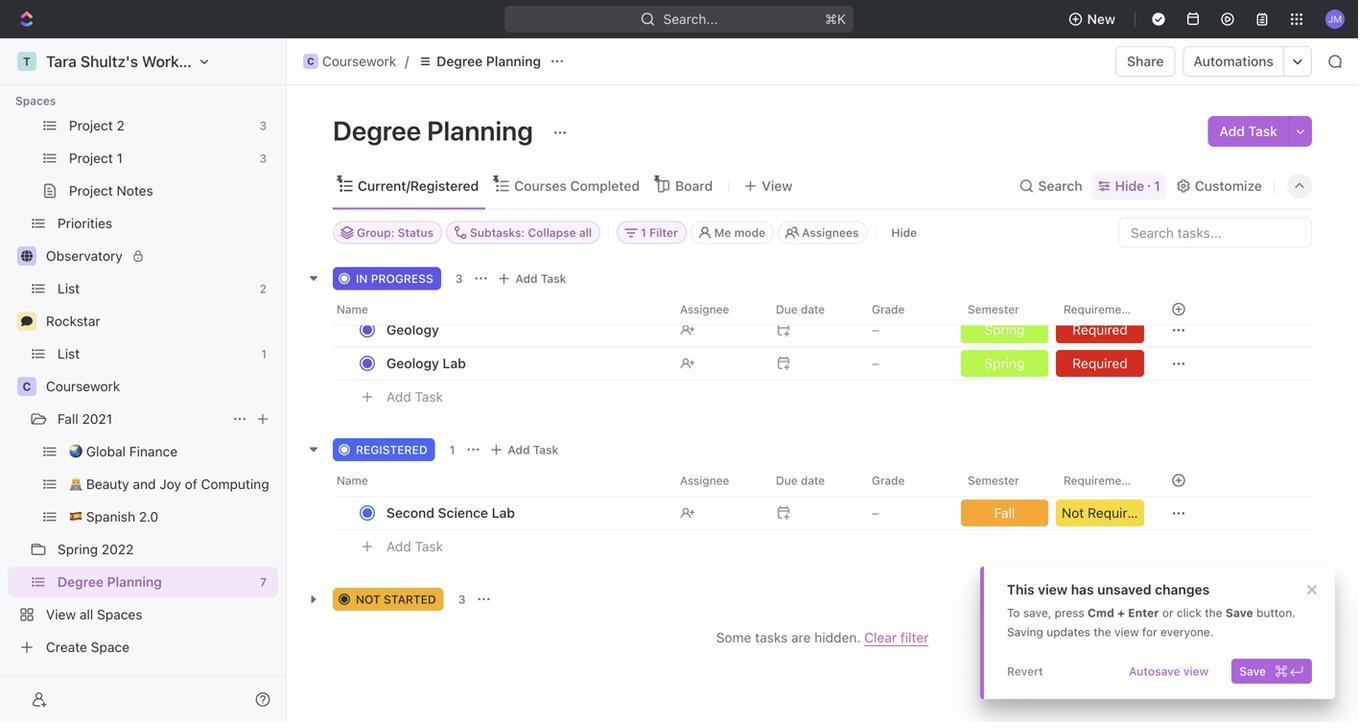 Task type: vqa. For each thing, say whether or not it's contained in the screenshot.


Task type: locate. For each thing, give the bounding box(es) containing it.
coursework
[[322, 53, 396, 69], [46, 378, 120, 394]]

1 requirement? button from the top
[[1052, 294, 1148, 325]]

add task up second science lab link
[[508, 443, 559, 457]]

1 horizontal spatial the
[[1205, 606, 1223, 620]]

1 horizontal spatial view
[[1115, 626, 1139, 639]]

degree planning up current/registered
[[333, 115, 539, 146]]

project up project 1
[[69, 118, 113, 133]]

1 horizontal spatial c
[[307, 56, 314, 67]]

coursework, , element inside tree
[[17, 377, 36, 396]]

– for 102
[[872, 288, 880, 304]]

global
[[86, 444, 126, 460]]

all up create space
[[80, 607, 93, 623]]

tree containing projects
[[8, 0, 278, 663]]

project down project 2
[[69, 150, 113, 166]]

tree inside sidebar navigation
[[8, 0, 278, 663]]

2 horizontal spatial degree
[[437, 53, 483, 69]]

add task button down 'geology lab'
[[378, 386, 451, 409]]

0 vertical spatial view
[[762, 178, 793, 194]]

name down registered
[[337, 474, 368, 487]]

2 due from the top
[[776, 474, 798, 487]]

shultz's
[[81, 52, 138, 71]]

0 vertical spatial fall
[[58, 411, 78, 427]]

view inside view button
[[762, 178, 793, 194]]

2 vertical spatial project
[[69, 183, 113, 199]]

1 vertical spatial required
[[1073, 355, 1128, 371]]

0 vertical spatial view
[[1038, 582, 1068, 598]]

c inside c coursework /
[[307, 56, 314, 67]]

add task
[[1220, 123, 1278, 139], [516, 272, 566, 285], [387, 389, 443, 405], [508, 443, 559, 457], [387, 539, 443, 555]]

add task down second
[[387, 539, 443, 555]]

saving
[[1007, 626, 1044, 639]]

2 spring button from the top
[[957, 346, 1052, 381]]

1 vertical spatial all
[[80, 607, 93, 623]]

coursework inside 'link'
[[46, 378, 120, 394]]

0 vertical spatial coursework, , element
[[303, 54, 319, 69]]

degree planning
[[437, 53, 541, 69], [333, 115, 539, 146], [58, 574, 162, 590]]

some tasks are hidden. clear filter
[[716, 630, 929, 646]]

0 horizontal spatial fall
[[58, 411, 78, 427]]

grade button for 1
[[861, 465, 957, 496]]

spring
[[985, 322, 1025, 338], [985, 355, 1025, 371], [58, 542, 98, 557]]

science
[[438, 505, 488, 521]]

clear
[[865, 630, 897, 646]]

1 vertical spatial degree planning link
[[58, 567, 252, 598]]

requirement? for 3
[[1064, 303, 1139, 316]]

1 horizontal spatial coursework, , element
[[303, 54, 319, 69]]

0 vertical spatial required
[[1073, 322, 1128, 338]]

1 vertical spatial coursework
[[46, 378, 120, 394]]

view down everyone.
[[1184, 665, 1209, 678]]

0 vertical spatial requirement?
[[1064, 303, 1139, 316]]

1 list from the top
[[58, 281, 80, 296]]

share button
[[1116, 46, 1176, 77]]

project for project 1
[[69, 150, 113, 166]]

0 vertical spatial assignee button
[[669, 294, 765, 325]]

add down subtasks: collapse all
[[516, 272, 538, 285]]

0 vertical spatial semester button
[[957, 294, 1052, 325]]

subtasks:
[[470, 226, 525, 239]]

1 vertical spatial date
[[801, 474, 825, 487]]

2 vertical spatial spring
[[58, 542, 98, 557]]

list for 2
[[58, 281, 80, 296]]

1 assignee from the top
[[680, 303, 730, 316]]

0 vertical spatial hide
[[1115, 178, 1145, 194]]

spanish
[[86, 509, 135, 525]]

0 vertical spatial due date
[[776, 303, 825, 316]]

0 vertical spatial grade
[[872, 303, 905, 316]]

fall inside tree
[[58, 411, 78, 427]]

projects
[[58, 85, 108, 101]]

and
[[133, 476, 156, 492]]

fall button
[[957, 496, 1052, 531]]

1 vertical spatial due
[[776, 474, 798, 487]]

0 horizontal spatial 2
[[117, 118, 125, 133]]

1 vertical spatial grade
[[872, 474, 905, 487]]

view inside button
[[1184, 665, 1209, 678]]

view up mode
[[762, 178, 793, 194]]

add task button up second science lab link
[[485, 438, 566, 461]]

2 vertical spatial degree
[[58, 574, 104, 590]]

– button
[[861, 279, 957, 314], [861, 313, 957, 347], [861, 346, 957, 381], [861, 496, 957, 531]]

degree planning link down spring 2022 link
[[58, 567, 252, 598]]

view down +
[[1115, 626, 1139, 639]]

hide inside hide 'button'
[[892, 226, 917, 239]]

not required
[[1062, 505, 1143, 521]]

add down 'geology lab'
[[387, 389, 411, 405]]

1 requirement? from the top
[[1064, 303, 1139, 316]]

hide right assignees
[[892, 226, 917, 239]]

1 horizontal spatial view
[[762, 178, 793, 194]]

degree planning link
[[413, 50, 546, 73], [58, 567, 252, 598]]

the right click on the right bottom
[[1205, 606, 1223, 620]]

spaces down tara shultz's workspace, , element
[[15, 94, 56, 107]]

c coursework /
[[307, 53, 409, 69]]

view
[[1038, 582, 1068, 598], [1115, 626, 1139, 639], [1184, 665, 1209, 678]]

add task down 'geology lab'
[[387, 389, 443, 405]]

1 due from the top
[[776, 303, 798, 316]]

geology lab
[[387, 355, 466, 371]]

1 vertical spatial hide
[[892, 226, 917, 239]]

0 vertical spatial the
[[1205, 606, 1223, 620]]

comment image
[[21, 316, 33, 327]]

degree
[[437, 53, 483, 69], [333, 115, 421, 146], [58, 574, 104, 590]]

view for view all spaces
[[46, 607, 76, 623]]

2 requirement? button from the top
[[1052, 465, 1148, 496]]

0 horizontal spatial hide
[[892, 226, 917, 239]]

0 vertical spatial due
[[776, 303, 798, 316]]

fall left 2021
[[58, 411, 78, 427]]

spaces up space
[[97, 607, 142, 623]]

2 due date from the top
[[776, 474, 825, 487]]

🇪🇸 spanish 2.0
[[69, 509, 158, 525]]

view up create
[[46, 607, 76, 623]]

hide right search
[[1115, 178, 1145, 194]]

save inside button
[[1240, 665, 1266, 678]]

2 vertical spatial view
[[1184, 665, 1209, 678]]

required for geology lab
[[1073, 355, 1128, 371]]

1 vertical spatial save
[[1240, 665, 1266, 678]]

hide 1
[[1115, 178, 1161, 194]]

add task for add task button over customize
[[1220, 123, 1278, 139]]

1 – button from the top
[[861, 279, 957, 314]]

1 vertical spatial spring
[[985, 355, 1025, 371]]

0 horizontal spatial c
[[23, 380, 31, 393]]

the
[[1205, 606, 1223, 620], [1094, 626, 1112, 639]]

2 list from the top
[[58, 346, 80, 362]]

0 vertical spatial lab
[[443, 355, 466, 371]]

degree planning down 2022
[[58, 574, 162, 590]]

1 geology from the top
[[387, 322, 439, 338]]

1 list link from the top
[[58, 273, 252, 304]]

1 vertical spatial project
[[69, 150, 113, 166]]

1 spring button from the top
[[957, 313, 1052, 347]]

view for this
[[1038, 582, 1068, 598]]

name button up the geology lab link
[[333, 294, 669, 325]]

1 due date button from the top
[[765, 294, 861, 325]]

0 horizontal spatial coursework
[[46, 378, 120, 394]]

– for lab
[[872, 355, 880, 371]]

due date button for assignee
[[765, 465, 861, 496]]

this view has unsaved changes to save, press cmd + enter or click the save button. saving updates the view for everyone.
[[1007, 582, 1296, 639]]

name
[[337, 303, 368, 316], [337, 474, 368, 487]]

0 vertical spatial grade button
[[861, 294, 957, 325]]

view all spaces
[[46, 607, 142, 623]]

0 vertical spatial requirement? button
[[1052, 294, 1148, 325]]

0 horizontal spatial degree planning link
[[58, 567, 252, 598]]

list link up coursework 'link'
[[58, 339, 254, 369]]

save down button.
[[1240, 665, 1266, 678]]

0 horizontal spatial coursework, , element
[[17, 377, 36, 396]]

– for science
[[872, 505, 880, 521]]

1 – from the top
[[872, 288, 880, 304]]

2 horizontal spatial view
[[1184, 665, 1209, 678]]

workspace
[[142, 52, 222, 71]]

t
[[23, 55, 31, 68]]

2 vertical spatial required
[[1088, 505, 1143, 521]]

lab
[[443, 355, 466, 371], [492, 505, 515, 521]]

2 semester button from the top
[[957, 465, 1052, 496]]

search button
[[1014, 173, 1089, 200]]

2 semester from the top
[[968, 474, 1020, 487]]

board
[[676, 178, 713, 194]]

1 vertical spatial semester
[[968, 474, 1020, 487]]

save left button.
[[1226, 606, 1254, 620]]

0 vertical spatial 2
[[117, 118, 125, 133]]

2 requirement? from the top
[[1064, 474, 1139, 487]]

save button
[[1232, 659, 1312, 684]]

2 grade button from the top
[[861, 465, 957, 496]]

revert
[[1007, 665, 1043, 678]]

lab right the science
[[492, 505, 515, 521]]

degree right /
[[437, 53, 483, 69]]

jm button
[[1320, 4, 1351, 35]]

1 vertical spatial assignee
[[680, 474, 730, 487]]

second science lab
[[387, 505, 515, 521]]

1 semester button from the top
[[957, 294, 1052, 325]]

7
[[260, 576, 267, 589]]

1 horizontal spatial 2
[[260, 282, 267, 295]]

hidden.
[[815, 630, 861, 646]]

task down 'geology lab'
[[415, 389, 443, 405]]

add task down subtasks: collapse all
[[516, 272, 566, 285]]

coursework left /
[[322, 53, 396, 69]]

0 vertical spatial spring
[[985, 322, 1025, 338]]

task up second science lab link
[[533, 443, 559, 457]]

tree
[[8, 0, 278, 663]]

project 1 link
[[69, 143, 252, 174]]

list link for 2
[[58, 273, 252, 304]]

2 grade from the top
[[872, 474, 905, 487]]

0 vertical spatial name button
[[333, 294, 669, 325]]

1 horizontal spatial lab
[[492, 505, 515, 521]]

me
[[715, 226, 731, 239]]

priorities link
[[58, 208, 274, 239]]

spring inside sidebar navigation
[[58, 542, 98, 557]]

4 – button from the top
[[861, 496, 957, 531]]

group:
[[357, 226, 395, 239]]

1 vertical spatial fall
[[995, 505, 1015, 521]]

1 vertical spatial degree
[[333, 115, 421, 146]]

name button up second science lab link
[[333, 465, 669, 496]]

1 inside dropdown button
[[641, 226, 647, 239]]

0 vertical spatial geology
[[387, 322, 439, 338]]

hide for hide 1
[[1115, 178, 1145, 194]]

project down project 1
[[69, 183, 113, 199]]

– button for 102
[[861, 279, 957, 314]]

history 102
[[387, 288, 459, 304]]

1 vertical spatial name
[[337, 474, 368, 487]]

degree planning inside sidebar navigation
[[58, 574, 162, 590]]

add task button up customize
[[1208, 116, 1289, 147]]

add task up customize
[[1220, 123, 1278, 139]]

0 vertical spatial list
[[58, 281, 80, 296]]

spring button
[[957, 313, 1052, 347], [957, 346, 1052, 381]]

coursework up fall 2021
[[46, 378, 120, 394]]

1 vertical spatial grade button
[[861, 465, 957, 496]]

second science lab link
[[382, 499, 665, 527]]

1 vertical spatial degree planning
[[333, 115, 539, 146]]

1 vertical spatial c
[[23, 380, 31, 393]]

c inside tree
[[23, 380, 31, 393]]

0 vertical spatial spaces
[[15, 94, 56, 107]]

1 vertical spatial view
[[46, 607, 76, 623]]

1 grade from the top
[[872, 303, 905, 316]]

due date
[[776, 303, 825, 316], [776, 474, 825, 487]]

1 vertical spatial the
[[1094, 626, 1112, 639]]

tara shultz's workspace, , element
[[17, 52, 36, 71]]

degree up current/registered link
[[333, 115, 421, 146]]

current/registered link
[[354, 173, 479, 200]]

share
[[1127, 53, 1164, 69]]

lab down 102
[[443, 355, 466, 371]]

semester
[[968, 303, 1020, 316], [968, 474, 1020, 487]]

grade button
[[861, 294, 957, 325], [861, 465, 957, 496]]

1 project from the top
[[69, 118, 113, 133]]

semester for 1
[[968, 474, 1020, 487]]

2 project from the top
[[69, 150, 113, 166]]

the down cmd in the right bottom of the page
[[1094, 626, 1112, 639]]

fall left not
[[995, 505, 1015, 521]]

2 geology from the top
[[387, 355, 439, 371]]

0 vertical spatial name
[[337, 303, 368, 316]]

project for project 2
[[69, 118, 113, 133]]

1 due date from the top
[[776, 303, 825, 316]]

progress
[[371, 272, 433, 285]]

1 vertical spatial name button
[[333, 465, 669, 496]]

list link down observatory link
[[58, 273, 252, 304]]

0 vertical spatial project
[[69, 118, 113, 133]]

assignee button
[[669, 294, 765, 325], [669, 465, 765, 496]]

date for assignee
[[801, 474, 825, 487]]

0 vertical spatial coursework
[[322, 53, 396, 69]]

2 due date button from the top
[[765, 465, 861, 496]]

view inside tree
[[46, 607, 76, 623]]

Search tasks... text field
[[1120, 218, 1312, 247]]

add up customize
[[1220, 123, 1245, 139]]

1 horizontal spatial spaces
[[97, 607, 142, 623]]

0 horizontal spatial spaces
[[15, 94, 56, 107]]

new
[[1088, 11, 1116, 27]]

create space
[[46, 639, 130, 655]]

1 vertical spatial view
[[1115, 626, 1139, 639]]

0 vertical spatial semester
[[968, 303, 1020, 316]]

notes
[[117, 183, 153, 199]]

0 vertical spatial due date button
[[765, 294, 861, 325]]

1 vertical spatial geology
[[387, 355, 439, 371]]

+
[[1118, 606, 1125, 620]]

0 vertical spatial assignee
[[680, 303, 730, 316]]

create space link
[[8, 632, 274, 663]]

current/registered
[[358, 178, 479, 194]]

1 horizontal spatial degree
[[333, 115, 421, 146]]

3 – button from the top
[[861, 346, 957, 381]]

in progress
[[356, 272, 433, 285]]

required inside dropdown button
[[1088, 505, 1143, 521]]

0 vertical spatial c
[[307, 56, 314, 67]]

geology
[[387, 322, 439, 338], [387, 355, 439, 371]]

not
[[1062, 505, 1084, 521]]

name down in at the top of page
[[337, 303, 368, 316]]

0 vertical spatial list link
[[58, 273, 252, 304]]

1 horizontal spatial fall
[[995, 505, 1015, 521]]

2 list link from the top
[[58, 339, 254, 369]]

hide for hide
[[892, 226, 917, 239]]

list down rockstar
[[58, 346, 80, 362]]

all right collapse
[[579, 226, 592, 239]]

date
[[801, 303, 825, 316], [801, 474, 825, 487]]

degree up view all spaces
[[58, 574, 104, 590]]

1 vertical spatial due date button
[[765, 465, 861, 496]]

degree planning link inside sidebar navigation
[[58, 567, 252, 598]]

filter
[[901, 630, 929, 646]]

1 required button from the top
[[1052, 313, 1148, 347]]

globe image
[[21, 250, 33, 262]]

1 grade button from the top
[[861, 294, 957, 325]]

automations
[[1194, 53, 1274, 69]]

coursework, , element
[[303, 54, 319, 69], [17, 377, 36, 396]]

1 vertical spatial list link
[[58, 339, 254, 369]]

1 semester from the top
[[968, 303, 1020, 316]]

degree planning link right /
[[413, 50, 546, 73]]

0 horizontal spatial view
[[1038, 582, 1068, 598]]

add for add task button under 'geology lab'
[[387, 389, 411, 405]]

0 horizontal spatial view
[[46, 607, 76, 623]]

1 horizontal spatial hide
[[1115, 178, 1145, 194]]

0 vertical spatial degree planning link
[[413, 50, 546, 73]]

4 – from the top
[[872, 505, 880, 521]]

task up customize
[[1249, 123, 1278, 139]]

revert button
[[1000, 659, 1051, 684]]

view for autosave
[[1184, 665, 1209, 678]]

started
[[384, 593, 436, 606]]

1 vertical spatial list
[[58, 346, 80, 362]]

fall for fall
[[995, 505, 1015, 521]]

1 horizontal spatial degree planning link
[[413, 50, 546, 73]]

0 horizontal spatial all
[[80, 607, 93, 623]]

2 vertical spatial planning
[[107, 574, 162, 590]]

1 vertical spatial requirement?
[[1064, 474, 1139, 487]]

due for assignee
[[776, 474, 798, 487]]

project 2 link
[[69, 110, 252, 141]]

due for name
[[776, 303, 798, 316]]

add down second
[[387, 539, 411, 555]]

geology for geology
[[387, 322, 439, 338]]

3 project from the top
[[69, 183, 113, 199]]

1 vertical spatial spaces
[[97, 607, 142, 623]]

1 date from the top
[[801, 303, 825, 316]]

0 horizontal spatial degree
[[58, 574, 104, 590]]

102
[[436, 288, 459, 304]]

list up rockstar
[[58, 281, 80, 296]]

geology link
[[382, 316, 665, 344]]

👨‍💻 beauty and joy of computing
[[69, 476, 269, 492]]

0 vertical spatial save
[[1226, 606, 1254, 620]]

semester for 3
[[968, 303, 1020, 316]]

degree planning right /
[[437, 53, 541, 69]]

2 – from the top
[[872, 322, 880, 338]]

view up save,
[[1038, 582, 1068, 598]]

task down second
[[415, 539, 443, 555]]

c for c coursework /
[[307, 56, 314, 67]]

requirement? button
[[1052, 294, 1148, 325], [1052, 465, 1148, 496]]

3 – from the top
[[872, 355, 880, 371]]

spring button for geology lab
[[957, 346, 1052, 381]]

0 vertical spatial date
[[801, 303, 825, 316]]

fall inside dropdown button
[[995, 505, 1015, 521]]

required button
[[1052, 313, 1148, 347], [1052, 346, 1148, 381]]

2 vertical spatial degree planning
[[58, 574, 162, 590]]

2 date from the top
[[801, 474, 825, 487]]

2 required button from the top
[[1052, 346, 1148, 381]]

grade for 1
[[872, 474, 905, 487]]

not started
[[356, 593, 436, 606]]

1 horizontal spatial coursework
[[322, 53, 396, 69]]



Task type: describe. For each thing, give the bounding box(es) containing it.
assignees
[[802, 226, 859, 239]]

for
[[1143, 626, 1158, 639]]

not
[[356, 593, 381, 606]]

1 filter button
[[617, 221, 687, 244]]

2 name from the top
[[337, 474, 368, 487]]

0 vertical spatial degree planning
[[437, 53, 541, 69]]

registered
[[356, 443, 428, 457]]

fall for fall 2021
[[58, 411, 78, 427]]

0 horizontal spatial the
[[1094, 626, 1112, 639]]

has
[[1071, 582, 1094, 598]]

1 horizontal spatial all
[[579, 226, 592, 239]]

priorities
[[58, 215, 112, 231]]

add up second science lab link
[[508, 443, 530, 457]]

project 1
[[69, 150, 123, 166]]

view button
[[737, 164, 800, 209]]

view button
[[737, 173, 800, 200]]

due date button for name
[[765, 294, 861, 325]]

search...
[[663, 11, 718, 27]]

2 assignee button from the top
[[669, 465, 765, 496]]

🇪🇸
[[69, 509, 83, 525]]

required for geology
[[1073, 322, 1128, 338]]

c for c
[[23, 380, 31, 393]]

add for add task button over customize
[[1220, 123, 1245, 139]]

of
[[185, 476, 197, 492]]

list link for 1
[[58, 339, 254, 369]]

add for add task button underneath second
[[387, 539, 411, 555]]

add task button down second
[[378, 535, 451, 558]]

⌘k
[[825, 11, 846, 27]]

2 inside project 2 link
[[117, 118, 125, 133]]

everyone.
[[1161, 626, 1214, 639]]

task down collapse
[[541, 272, 566, 285]]

1 name button from the top
[[333, 294, 669, 325]]

spring for geology lab
[[985, 355, 1025, 371]]

requirement? button for 1
[[1052, 465, 1148, 496]]

2 assignee from the top
[[680, 474, 730, 487]]

changes
[[1155, 582, 1210, 598]]

customize button
[[1170, 173, 1268, 200]]

second
[[387, 505, 435, 521]]

2.0
[[139, 509, 158, 525]]

finance
[[129, 444, 178, 460]]

press
[[1055, 606, 1085, 620]]

tara shultz's workspace
[[46, 52, 222, 71]]

due date for assignee
[[776, 474, 825, 487]]

save,
[[1024, 606, 1052, 620]]

due date for name
[[776, 303, 825, 316]]

courses completed link
[[511, 173, 640, 200]]

jm
[[1329, 13, 1342, 24]]

1 vertical spatial 2
[[260, 282, 267, 295]]

group: status
[[357, 226, 434, 239]]

add task for add task button underneath second
[[387, 539, 443, 555]]

🌏 global finance
[[69, 444, 178, 460]]

are
[[792, 630, 811, 646]]

click
[[1177, 606, 1202, 620]]

some
[[716, 630, 752, 646]]

fall 2021 link
[[58, 404, 225, 435]]

history
[[387, 288, 433, 304]]

semester button for 3
[[957, 294, 1052, 325]]

spring button for geology
[[957, 313, 1052, 347]]

list for 1
[[58, 346, 80, 362]]

project for project notes
[[69, 183, 113, 199]]

geology for geology lab
[[387, 355, 439, 371]]

add task for add task button under 'geology lab'
[[387, 389, 443, 405]]

task for add task button under 'geology lab'
[[415, 389, 443, 405]]

joy
[[160, 476, 181, 492]]

0 vertical spatial degree
[[437, 53, 483, 69]]

task for add task button over customize
[[1249, 123, 1278, 139]]

view for view
[[762, 178, 793, 194]]

coursework link
[[46, 371, 274, 402]]

space
[[91, 639, 130, 655]]

not required button
[[1052, 496, 1148, 531]]

board link
[[672, 173, 713, 200]]

task for add task button underneath second
[[415, 539, 443, 555]]

sidebar navigation
[[0, 0, 291, 722]]

1 vertical spatial planning
[[427, 115, 533, 146]]

this
[[1007, 582, 1035, 598]]

2 – button from the top
[[861, 313, 957, 347]]

tasks
[[755, 630, 788, 646]]

customize
[[1195, 178, 1263, 194]]

date for name
[[801, 303, 825, 316]]

all inside tree
[[80, 607, 93, 623]]

me mode
[[715, 226, 766, 239]]

required button for geology lab
[[1052, 346, 1148, 381]]

me mode button
[[691, 221, 774, 244]]

spring 2022
[[58, 542, 134, 557]]

🇪🇸 spanish 2.0 link
[[69, 502, 274, 532]]

beauty
[[86, 476, 129, 492]]

automations button
[[1184, 47, 1284, 76]]

0 vertical spatial planning
[[486, 53, 541, 69]]

new button
[[1061, 4, 1127, 35]]

in
[[356, 272, 368, 285]]

observatory
[[46, 248, 123, 264]]

geology lab link
[[382, 350, 665, 378]]

rockstar
[[46, 313, 100, 329]]

grade button for 3
[[861, 294, 957, 325]]

project 2
[[69, 118, 125, 133]]

autosave view
[[1129, 665, 1209, 678]]

requirement? for 1
[[1064, 474, 1139, 487]]

project notes link
[[69, 176, 274, 206]]

autosave view button
[[1122, 659, 1217, 684]]

completed
[[570, 178, 640, 194]]

– button for science
[[861, 496, 957, 531]]

fall 2021
[[58, 411, 112, 427]]

spaces inside tree
[[97, 607, 142, 623]]

semester button for 1
[[957, 465, 1052, 496]]

unsaved
[[1098, 582, 1152, 598]]

button.
[[1257, 606, 1296, 620]]

history 102 link
[[382, 283, 665, 310]]

requirement? button for 3
[[1052, 294, 1148, 325]]

add task button down subtasks: collapse all
[[493, 267, 574, 290]]

cmd
[[1088, 606, 1115, 620]]

assignees button
[[778, 221, 868, 244]]

2022
[[102, 542, 134, 557]]

observatory link
[[46, 241, 274, 272]]

degree inside tree
[[58, 574, 104, 590]]

spring for geology
[[985, 322, 1025, 338]]

collapse
[[528, 226, 576, 239]]

filter
[[650, 226, 678, 239]]

1 assignee button from the top
[[669, 294, 765, 325]]

status
[[398, 226, 434, 239]]

1 vertical spatial lab
[[492, 505, 515, 521]]

/
[[405, 53, 409, 69]]

👨‍💻 beauty and joy of computing link
[[69, 469, 274, 500]]

clear filter link
[[865, 630, 929, 647]]

updates
[[1047, 626, 1091, 639]]

hide button
[[884, 221, 925, 244]]

tara
[[46, 52, 77, 71]]

– button for lab
[[861, 346, 957, 381]]

courses
[[514, 178, 567, 194]]

grade for 3
[[872, 303, 905, 316]]

🌏
[[69, 444, 83, 460]]

2 name button from the top
[[333, 465, 669, 496]]

1 name from the top
[[337, 303, 368, 316]]

save inside this view has unsaved changes to save, press cmd + enter or click the save button. saving updates the view for everyone.
[[1226, 606, 1254, 620]]

required button for geology
[[1052, 313, 1148, 347]]

planning inside tree
[[107, 574, 162, 590]]



